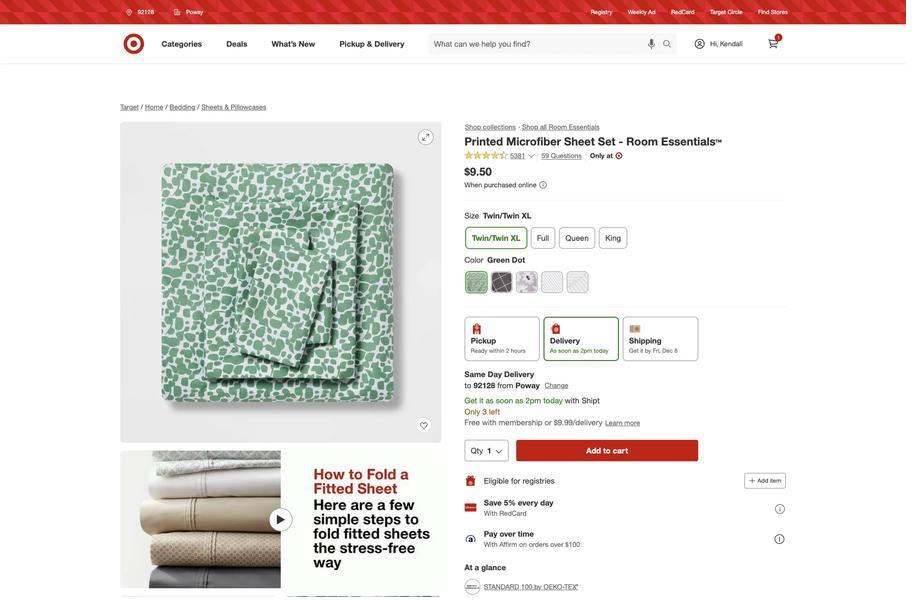 Task type: describe. For each thing, give the bounding box(es) containing it.
weekly ad
[[628, 8, 656, 16]]

categories
[[162, 39, 202, 48]]

to 92128
[[465, 381, 496, 391]]

1 horizontal spatial xl
[[522, 211, 532, 221]]

target for target circle
[[711, 8, 727, 16]]

sheet
[[565, 134, 595, 148]]

with inside save 5% every day with redcard
[[485, 509, 498, 518]]

100
[[522, 583, 533, 591]]

59
[[542, 151, 550, 160]]

bedding
[[170, 103, 195, 111]]

0 horizontal spatial 1
[[488, 446, 492, 456]]

redcard inside save 5% every day with redcard
[[500, 509, 527, 518]]

change button
[[545, 380, 570, 391]]

hi,
[[711, 39, 719, 48]]

8
[[675, 347, 678, 354]]

by inside "shipping get it by fri, dec 8"
[[646, 347, 652, 354]]

color
[[465, 255, 484, 265]]

1 horizontal spatial with
[[566, 396, 580, 406]]

1 link
[[763, 33, 785, 55]]

deals link
[[218, 33, 260, 55]]

0 vertical spatial twin/twin
[[484, 211, 520, 221]]

5381 link
[[465, 150, 536, 162]]

within
[[490, 347, 505, 354]]

full link
[[531, 227, 556, 249]]

orders
[[529, 540, 549, 549]]

at
[[465, 563, 473, 573]]

find stores link
[[759, 8, 788, 16]]

soon inside get it as soon as 2pm today with shipt only 3 left free with membership or $9.99/delivery learn more
[[496, 396, 514, 406]]

tex®
[[565, 583, 579, 591]]

sheets
[[202, 103, 223, 111]]

add for add to cart
[[587, 446, 602, 456]]

grid image
[[492, 272, 512, 293]]

with inside the pay over time with affirm on orders over $100
[[485, 540, 498, 549]]

$9.99/delivery
[[555, 418, 603, 428]]

stores
[[772, 8, 788, 16]]

1 horizontal spatial as
[[516, 396, 524, 406]]

0 vertical spatial only
[[591, 152, 605, 160]]

shipping get it by fri, dec 8
[[630, 336, 678, 354]]

same day delivery
[[465, 370, 535, 379]]

at
[[607, 152, 614, 160]]

pickup ready within 2 hours
[[471, 336, 526, 354]]

what's
[[272, 39, 297, 48]]

$100
[[566, 540, 581, 549]]

redcard link
[[672, 8, 695, 16]]

from
[[498, 381, 514, 391]]

cart
[[614, 446, 629, 456]]

get inside "shipping get it by fri, dec 8"
[[630, 347, 639, 354]]

qty
[[471, 446, 484, 456]]

add item
[[758, 477, 782, 485]]

find stores
[[759, 8, 788, 16]]

0 horizontal spatial over
[[500, 529, 516, 539]]

eligible for registries
[[485, 476, 555, 486]]

pickup for ready
[[471, 336, 497, 346]]

online
[[519, 181, 537, 189]]

it inside get it as soon as 2pm today with shipt only 3 left free with membership or $9.99/delivery learn more
[[480, 396, 484, 406]]

0 horizontal spatial with
[[483, 418, 497, 428]]

purchased
[[485, 181, 517, 189]]

printed microfiber sheet set - room essentials&#153;, 2 of 9, play video image
[[120, 451, 442, 589]]

1 vertical spatial xl
[[511, 233, 521, 243]]

queen
[[566, 233, 589, 243]]

day
[[541, 498, 554, 508]]

green dot image
[[467, 272, 487, 293]]

every
[[519, 498, 539, 508]]

free
[[465, 418, 481, 428]]

92128 button
[[120, 3, 164, 21]]

weekly ad link
[[628, 8, 656, 16]]

eligible
[[485, 476, 510, 486]]

hours
[[512, 347, 526, 354]]

microfiber
[[507, 134, 562, 148]]

fri,
[[654, 347, 661, 354]]

home link
[[145, 103, 163, 111]]

by inside button
[[535, 583, 542, 591]]

2pm inside 'delivery as soon as 2pm today'
[[581, 347, 593, 354]]

dot
[[512, 255, 526, 265]]

0 horizontal spatial to
[[465, 381, 472, 391]]

what's new
[[272, 39, 315, 48]]

what's new link
[[264, 33, 328, 55]]

size twin/twin xl
[[465, 211, 532, 221]]

nighttime blue image
[[542, 272, 563, 293]]

pay over time with affirm on orders over $100
[[485, 529, 581, 549]]

registries
[[523, 476, 555, 486]]

pickup for &
[[340, 39, 365, 48]]

registry
[[591, 8, 613, 16]]

get inside get it as soon as 2pm today with shipt only 3 left free with membership or $9.99/delivery learn more
[[465, 396, 478, 406]]

59 questions
[[542, 151, 582, 160]]

poway inside dropdown button
[[186, 8, 203, 16]]

home
[[145, 103, 163, 111]]

color green dot
[[465, 255, 526, 265]]

as inside 'delivery as soon as 2pm today'
[[574, 347, 580, 354]]

for
[[512, 476, 521, 486]]

green
[[488, 255, 510, 265]]

affirm
[[500, 540, 518, 549]]

92128 inside 92128 dropdown button
[[138, 8, 154, 16]]

item
[[771, 477, 782, 485]]

standard 100 by oeko-tex®
[[485, 583, 579, 591]]

3 / from the left
[[197, 103, 200, 111]]

1 horizontal spatial poway
[[516, 381, 540, 391]]

circle
[[728, 8, 743, 16]]

5%
[[505, 498, 516, 508]]



Task type: locate. For each thing, give the bounding box(es) containing it.
1 horizontal spatial target
[[711, 8, 727, 16]]

1 vertical spatial target
[[120, 103, 139, 111]]

redcard
[[672, 8, 695, 16], [500, 509, 527, 518]]

/ right home
[[165, 103, 168, 111]]

poway
[[186, 8, 203, 16], [516, 381, 540, 391]]

1 horizontal spatial soon
[[559, 347, 572, 354]]

0 horizontal spatial 92128
[[138, 8, 154, 16]]

&
[[367, 39, 373, 48], [225, 103, 229, 111]]

0 vertical spatial it
[[641, 347, 644, 354]]

get
[[630, 347, 639, 354], [465, 396, 478, 406]]

2 horizontal spatial as
[[574, 347, 580, 354]]

redcard right the ad at the top of page
[[672, 8, 695, 16]]

weekly
[[628, 8, 647, 16]]

essentials
[[570, 123, 600, 131]]

2 / from the left
[[165, 103, 168, 111]]

0 vertical spatial to
[[465, 381, 472, 391]]

2 horizontal spatial /
[[197, 103, 200, 111]]

1 vertical spatial delivery
[[551, 336, 581, 346]]

to left cart
[[604, 446, 611, 456]]

1 with from the top
[[485, 509, 498, 518]]

xl up dot
[[511, 233, 521, 243]]

1 vertical spatial 2pm
[[526, 396, 542, 406]]

with down 3
[[483, 418, 497, 428]]

0 vertical spatial pickup
[[340, 39, 365, 48]]

1 right qty on the bottom
[[488, 446, 492, 456]]

king
[[606, 233, 621, 243]]

1 vertical spatial 1
[[488, 446, 492, 456]]

add to cart button
[[517, 440, 699, 462]]

0 vertical spatial get
[[630, 347, 639, 354]]

day
[[488, 370, 503, 379]]

2pm inside get it as soon as 2pm today with shipt only 3 left free with membership or $9.99/delivery learn more
[[526, 396, 542, 406]]

time
[[518, 529, 535, 539]]

only left at
[[591, 152, 605, 160]]

to inside button
[[604, 446, 611, 456]]

pillowcases
[[231, 103, 266, 111]]

collections
[[484, 123, 516, 131]]

a
[[475, 563, 480, 573]]

0 horizontal spatial poway
[[186, 8, 203, 16]]

only up "free"
[[465, 407, 481, 417]]

full
[[537, 233, 549, 243]]

poway right from
[[516, 381, 540, 391]]

save
[[485, 498, 502, 508]]

What can we help you find? suggestions appear below search field
[[429, 33, 665, 55]]

target
[[711, 8, 727, 16], [120, 103, 139, 111]]

1 shop from the left
[[466, 123, 482, 131]]

1 vertical spatial to
[[604, 446, 611, 456]]

as down from poway
[[516, 396, 524, 406]]

1 horizontal spatial delivery
[[505, 370, 535, 379]]

1 horizontal spatial it
[[641, 347, 644, 354]]

as
[[574, 347, 580, 354], [486, 396, 494, 406], [516, 396, 524, 406]]

0 horizontal spatial only
[[465, 407, 481, 417]]

1 horizontal spatial today
[[595, 347, 609, 354]]

delivery inside pickup & delivery link
[[375, 39, 405, 48]]

1 horizontal spatial add
[[758, 477, 769, 485]]

pickup & delivery
[[340, 39, 405, 48]]

glance
[[482, 563, 507, 573]]

with down the save
[[485, 509, 498, 518]]

find
[[759, 8, 770, 16]]

/ left home
[[141, 103, 143, 111]]

1 horizontal spatial shop
[[523, 123, 539, 131]]

1 horizontal spatial /
[[165, 103, 168, 111]]

shop
[[466, 123, 482, 131], [523, 123, 539, 131]]

shop for shop collections
[[466, 123, 482, 131]]

0 horizontal spatial 2pm
[[526, 396, 542, 406]]

group
[[464, 210, 786, 253]]

1 horizontal spatial &
[[367, 39, 373, 48]]

shop inside shop collections button
[[466, 123, 482, 131]]

1 vertical spatial add
[[758, 477, 769, 485]]

1 vertical spatial poway
[[516, 381, 540, 391]]

search button
[[659, 33, 682, 56]]

1 horizontal spatial 2pm
[[581, 347, 593, 354]]

pickup & delivery link
[[331, 33, 417, 55]]

0 vertical spatial redcard
[[672, 8, 695, 16]]

delivery as soon as 2pm today
[[551, 336, 609, 354]]

0 vertical spatial delivery
[[375, 39, 405, 48]]

today right as
[[595, 347, 609, 354]]

at a glance
[[465, 563, 507, 573]]

1 vertical spatial by
[[535, 583, 542, 591]]

0 vertical spatial with
[[566, 396, 580, 406]]

1 horizontal spatial by
[[646, 347, 652, 354]]

target left circle
[[711, 8, 727, 16]]

0 vertical spatial over
[[500, 529, 516, 539]]

0 horizontal spatial it
[[480, 396, 484, 406]]

0 vertical spatial 2pm
[[581, 347, 593, 354]]

1 vertical spatial soon
[[496, 396, 514, 406]]

it inside "shipping get it by fri, dec 8"
[[641, 347, 644, 354]]

delivery for same day delivery
[[505, 370, 535, 379]]

over left $100
[[551, 540, 564, 549]]

target circle link
[[711, 8, 743, 16]]

xl up full link on the right of the page
[[522, 211, 532, 221]]

1 vertical spatial room
[[627, 134, 659, 148]]

new
[[299, 39, 315, 48]]

it
[[641, 347, 644, 354], [480, 396, 484, 406]]

delivery inside 'delivery as soon as 2pm today'
[[551, 336, 581, 346]]

0 horizontal spatial today
[[544, 396, 563, 406]]

shop collections
[[466, 123, 516, 131]]

target link
[[120, 103, 139, 111]]

2pm down from poway
[[526, 396, 542, 406]]

92128 left the poway dropdown button
[[138, 8, 154, 16]]

kendall
[[721, 39, 743, 48]]

1 vertical spatial pickup
[[471, 336, 497, 346]]

2pm
[[581, 347, 593, 354], [526, 396, 542, 406]]

0 horizontal spatial get
[[465, 396, 478, 406]]

0 horizontal spatial &
[[225, 103, 229, 111]]

soon inside 'delivery as soon as 2pm today'
[[559, 347, 572, 354]]

hi, kendall
[[711, 39, 743, 48]]

left
[[490, 407, 501, 417]]

add item button
[[745, 473, 786, 489]]

categories link
[[153, 33, 214, 55]]

0 vertical spatial add
[[587, 446, 602, 456]]

only
[[591, 152, 605, 160], [465, 407, 481, 417]]

0 horizontal spatial /
[[141, 103, 143, 111]]

0 vertical spatial with
[[485, 509, 498, 518]]

search
[[659, 40, 682, 49]]

0 vertical spatial room
[[549, 123, 568, 131]]

1 vertical spatial over
[[551, 540, 564, 549]]

0 horizontal spatial by
[[535, 583, 542, 591]]

to
[[465, 381, 472, 391], [604, 446, 611, 456]]

/ left sheets
[[197, 103, 200, 111]]

add for add item
[[758, 477, 769, 485]]

room right all
[[549, 123, 568, 131]]

twin/twin up color green dot
[[472, 233, 509, 243]]

standard
[[485, 583, 520, 591]]

pay
[[485, 529, 498, 539]]

1 vertical spatial 92128
[[474, 381, 496, 391]]

to down same
[[465, 381, 472, 391]]

1 inside "link"
[[778, 35, 781, 40]]

2 horizontal spatial delivery
[[551, 336, 581, 346]]

ready
[[471, 347, 488, 354]]

0 vertical spatial poway
[[186, 8, 203, 16]]

poway button
[[168, 3, 210, 21]]

3
[[483, 407, 487, 417]]

1 / from the left
[[141, 103, 143, 111]]

0 horizontal spatial target
[[120, 103, 139, 111]]

0 horizontal spatial soon
[[496, 396, 514, 406]]

1 down stores
[[778, 35, 781, 40]]

group containing size
[[464, 210, 786, 253]]

get down 'shipping'
[[630, 347, 639, 354]]

target left home
[[120, 103, 139, 111]]

save 5% every day with redcard
[[485, 498, 554, 518]]

soon up left
[[496, 396, 514, 406]]

0 horizontal spatial shop
[[466, 123, 482, 131]]

with left shipt
[[566, 396, 580, 406]]

0 horizontal spatial as
[[486, 396, 494, 406]]

/
[[141, 103, 143, 111], [165, 103, 168, 111], [197, 103, 200, 111]]

delivery
[[375, 39, 405, 48], [551, 336, 581, 346], [505, 370, 535, 379]]

printed microfiber sheet set - room essentials™
[[465, 134, 723, 148]]

0 vertical spatial xl
[[522, 211, 532, 221]]

set
[[599, 134, 616, 148]]

over up affirm
[[500, 529, 516, 539]]

1 horizontal spatial get
[[630, 347, 639, 354]]

with
[[566, 396, 580, 406], [483, 418, 497, 428]]

by left fri,
[[646, 347, 652, 354]]

0 horizontal spatial redcard
[[500, 509, 527, 518]]

questions
[[552, 151, 582, 160]]

0 horizontal spatial delivery
[[375, 39, 405, 48]]

0 horizontal spatial xl
[[511, 233, 521, 243]]

0 vertical spatial 92128
[[138, 8, 154, 16]]

1 vertical spatial with
[[483, 418, 497, 428]]

soon right as
[[559, 347, 572, 354]]

or
[[545, 418, 552, 428]]

0 vertical spatial by
[[646, 347, 652, 354]]

0 vertical spatial target
[[711, 8, 727, 16]]

same
[[465, 370, 486, 379]]

size
[[465, 211, 480, 221]]

delivery for pickup & delivery
[[375, 39, 405, 48]]

king link
[[599, 227, 628, 249]]

twin/twin up 'twin/twin xl'
[[484, 211, 520, 221]]

1 vertical spatial &
[[225, 103, 229, 111]]

get it as soon as 2pm today with shipt only 3 left free with membership or $9.99/delivery learn more
[[465, 396, 641, 428]]

by right 100
[[535, 583, 542, 591]]

0 horizontal spatial add
[[587, 446, 602, 456]]

learn more button
[[605, 418, 641, 429]]

poway up categories link
[[186, 8, 203, 16]]

printed
[[465, 134, 504, 148]]

sleek silver image
[[568, 272, 588, 293]]

it up 3
[[480, 396, 484, 406]]

1 horizontal spatial room
[[627, 134, 659, 148]]

ad
[[649, 8, 656, 16]]

1 vertical spatial redcard
[[500, 509, 527, 518]]

change
[[545, 381, 569, 390]]

59 questions link
[[538, 150, 582, 161]]

-
[[619, 134, 624, 148]]

with down pay
[[485, 540, 498, 549]]

dec
[[663, 347, 674, 354]]

target for target / home / bedding / sheets & pillowcases
[[120, 103, 139, 111]]

only inside get it as soon as 2pm today with shipt only 3 left free with membership or $9.99/delivery learn more
[[465, 407, 481, 417]]

as right as
[[574, 347, 580, 354]]

0 vertical spatial today
[[595, 347, 609, 354]]

add left cart
[[587, 446, 602, 456]]

0 vertical spatial soon
[[559, 347, 572, 354]]

1 horizontal spatial to
[[604, 446, 611, 456]]

target / home / bedding / sheets & pillowcases
[[120, 103, 266, 111]]

0 vertical spatial 1
[[778, 35, 781, 40]]

it down 'shipping'
[[641, 347, 644, 354]]

today down change button
[[544, 396, 563, 406]]

1 horizontal spatial only
[[591, 152, 605, 160]]

1 horizontal spatial 1
[[778, 35, 781, 40]]

1 vertical spatial today
[[544, 396, 563, 406]]

light purple daisy image
[[517, 272, 538, 293]]

pickup up ready
[[471, 336, 497, 346]]

1 vertical spatial twin/twin
[[472, 233, 509, 243]]

room
[[549, 123, 568, 131], [627, 134, 659, 148]]

1 horizontal spatial pickup
[[471, 336, 497, 346]]

as up left
[[486, 396, 494, 406]]

printed microfiber sheet set - room essentials&#153;, 1 of 9 image
[[120, 122, 442, 443]]

twin/twin xl link
[[466, 227, 527, 249]]

shop up printed
[[466, 123, 482, 131]]

all
[[541, 123, 547, 131]]

shop all room essentials
[[523, 123, 600, 131]]

2pm right as
[[581, 347, 593, 354]]

1 horizontal spatial 92128
[[474, 381, 496, 391]]

1 vertical spatial only
[[465, 407, 481, 417]]

when
[[465, 181, 483, 189]]

0 horizontal spatial pickup
[[340, 39, 365, 48]]

5381
[[511, 152, 526, 160]]

qty 1
[[471, 446, 492, 456]]

today inside get it as soon as 2pm today with shipt only 3 left free with membership or $9.99/delivery learn more
[[544, 396, 563, 406]]

0 horizontal spatial room
[[549, 123, 568, 131]]

room right -
[[627, 134, 659, 148]]

add left item
[[758, 477, 769, 485]]

1 vertical spatial with
[[485, 540, 498, 549]]

shop left all
[[523, 123, 539, 131]]

pickup right 'new'
[[340, 39, 365, 48]]

1 vertical spatial get
[[465, 396, 478, 406]]

2 shop from the left
[[523, 123, 539, 131]]

shop collections button
[[465, 122, 517, 132]]

image gallery element
[[120, 122, 442, 598]]

0 vertical spatial &
[[367, 39, 373, 48]]

1 horizontal spatial redcard
[[672, 8, 695, 16]]

get down the to 92128 in the right of the page
[[465, 396, 478, 406]]

1 vertical spatial it
[[480, 396, 484, 406]]

1 horizontal spatial over
[[551, 540, 564, 549]]

2 vertical spatial delivery
[[505, 370, 535, 379]]

membership
[[499, 418, 543, 428]]

2 with from the top
[[485, 540, 498, 549]]

shop for shop all room essentials
[[523, 123, 539, 131]]

92128 down same
[[474, 381, 496, 391]]

today inside 'delivery as soon as 2pm today'
[[595, 347, 609, 354]]

redcard down 5%
[[500, 509, 527, 518]]

pickup inside pickup ready within 2 hours
[[471, 336, 497, 346]]



Task type: vqa. For each thing, say whether or not it's contained in the screenshot.
THE WONDERSHOP
no



